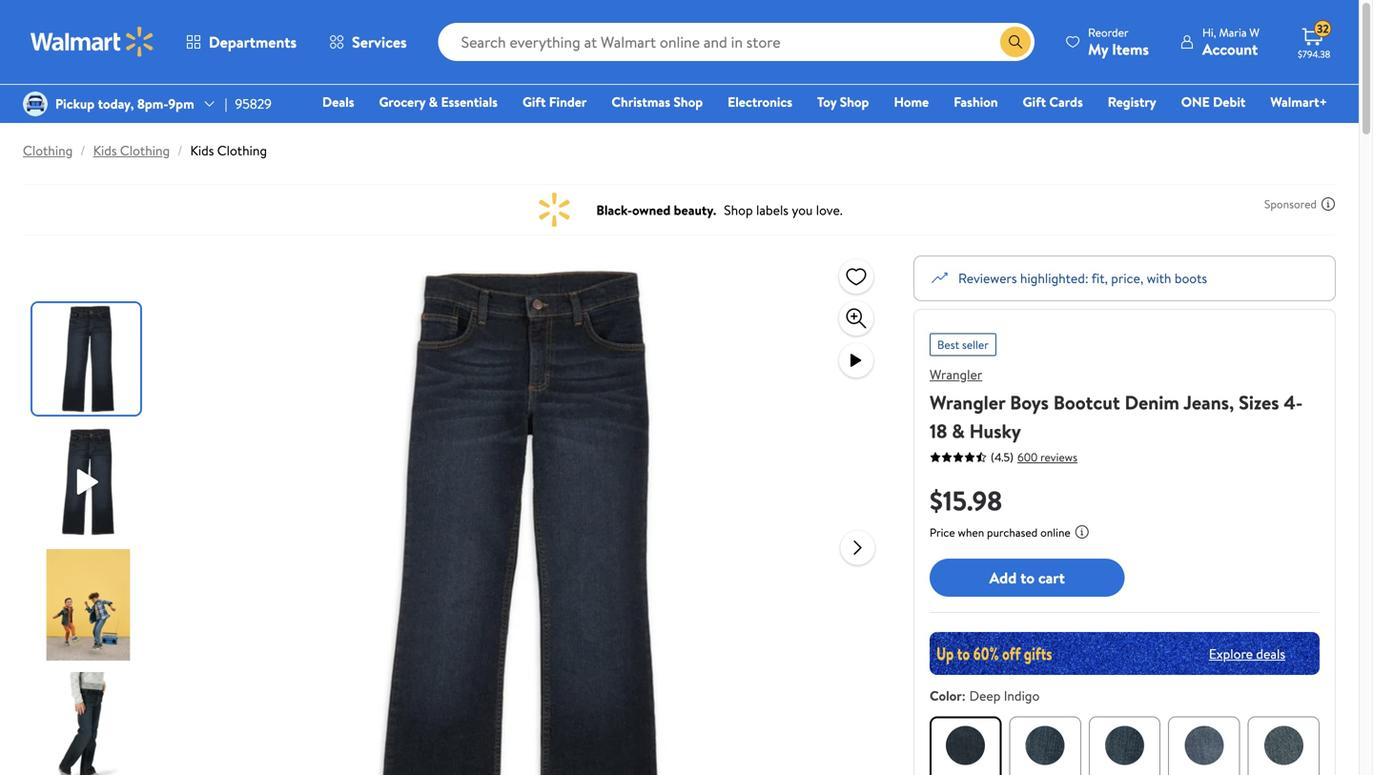 Task type: vqa. For each thing, say whether or not it's contained in the screenshot.
31136
no



Task type: locate. For each thing, give the bounding box(es) containing it.
1 vertical spatial &
[[952, 418, 965, 444]]

cards
[[1049, 93, 1083, 111]]

best seller
[[937, 337, 989, 353]]

&
[[429, 93, 438, 111], [952, 418, 965, 444]]

1 vertical spatial wrangler
[[930, 389, 1005, 416]]

add to cart button
[[930, 559, 1125, 597]]

account
[[1203, 39, 1258, 60]]

gift left finder
[[523, 93, 546, 111]]

clothing down | 95829
[[217, 141, 267, 160]]

christmas shop
[[612, 93, 703, 111]]

1 horizontal spatial gift
[[1023, 93, 1046, 111]]

grocery & essentials link
[[370, 92, 506, 112]]

kids clothing link
[[93, 141, 170, 160], [190, 141, 267, 160]]

home
[[894, 93, 929, 111]]

1 shop from the left
[[674, 93, 703, 111]]

Search search field
[[438, 23, 1035, 61]]

/
[[80, 141, 85, 160], [178, 141, 183, 160]]

add to favorites list, wrangler boys bootcut denim jeans, sizes 4-18 & husky image
[[845, 265, 868, 288]]

clothing link
[[23, 141, 73, 160]]

shop right christmas
[[674, 93, 703, 111]]

price,
[[1111, 269, 1144, 288]]

1 horizontal spatial clothing
[[120, 141, 170, 160]]

sizes
[[1239, 389, 1279, 416]]

gift inside gift cards link
[[1023, 93, 1046, 111]]

gift for gift finder
[[523, 93, 546, 111]]

1 gift from the left
[[523, 93, 546, 111]]

cart
[[1038, 567, 1065, 588]]

1 horizontal spatial &
[[952, 418, 965, 444]]

up to sixty percent off deals. shop now. image
[[930, 632, 1320, 675]]

finder
[[549, 93, 587, 111]]

one debit link
[[1173, 92, 1254, 112]]

wrangler boys bootcut denim jeans, sizes 4-18 & husky - image 1 of 9 image
[[32, 303, 144, 415]]

color
[[930, 687, 962, 705]]

my
[[1088, 39, 1108, 60]]

wrangler down best seller
[[930, 365, 983, 384]]

2 kids from the left
[[190, 141, 214, 160]]

gift inside gift finder link
[[523, 93, 546, 111]]

shop inside christmas shop 'link'
[[674, 93, 703, 111]]

indigo
[[1004, 687, 1040, 705]]

0 vertical spatial wrangler
[[930, 365, 983, 384]]

toy
[[817, 93, 837, 111]]

0 horizontal spatial clothing
[[23, 141, 73, 160]]

gift cards link
[[1014, 92, 1092, 112]]

grocery
[[379, 93, 426, 111]]

departments button
[[170, 19, 313, 65]]

shop for christmas shop
[[674, 93, 703, 111]]

kids down 9pm
[[190, 141, 214, 160]]

highlighted:
[[1020, 269, 1089, 288]]

walmart+ link
[[1262, 92, 1336, 112]]

clothing
[[23, 141, 73, 160], [120, 141, 170, 160], [217, 141, 267, 160]]

/ down 9pm
[[178, 141, 183, 160]]

95829
[[235, 94, 272, 113]]

departments
[[209, 31, 297, 52]]

kids clothing link down pickup today, 8pm-9pm
[[93, 141, 170, 160]]

ad disclaimer and feedback image
[[1321, 196, 1336, 212]]

clothing down 8pm-
[[120, 141, 170, 160]]

reviews
[[1041, 449, 1078, 465]]

0 horizontal spatial &
[[429, 93, 438, 111]]

0 horizontal spatial kids clothing link
[[93, 141, 170, 160]]

christmas shop link
[[603, 92, 712, 112]]

3 clothing from the left
[[217, 141, 267, 160]]

| 95829
[[225, 94, 272, 113]]

kids
[[93, 141, 117, 160], [190, 141, 214, 160]]

clothing down pickup
[[23, 141, 73, 160]]

& inside wrangler wrangler boys bootcut denim jeans, sizes 4- 18 & husky
[[952, 418, 965, 444]]

wrangler boys bootcut denim jeans, sizes 4-18 & husky - image 3 of 9 image
[[32, 549, 144, 661]]

1 horizontal spatial /
[[178, 141, 183, 160]]

0 horizontal spatial /
[[80, 141, 85, 160]]

(4.5)
[[991, 449, 1014, 465]]

gift left cards
[[1023, 93, 1046, 111]]

gift cards
[[1023, 93, 1083, 111]]

(4.5) 600 reviews
[[991, 449, 1078, 465]]

christmas
[[612, 93, 670, 111]]

shop right toy
[[840, 93, 869, 111]]

reorder my items
[[1088, 24, 1149, 60]]

1 wrangler from the top
[[930, 365, 983, 384]]

pickup today, 8pm-9pm
[[55, 94, 194, 113]]

husky
[[970, 418, 1021, 444]]

 image
[[23, 92, 48, 116]]

/ right the clothing link
[[80, 141, 85, 160]]

deals
[[322, 93, 354, 111]]

2 gift from the left
[[1023, 93, 1046, 111]]

0 horizontal spatial kids
[[93, 141, 117, 160]]

deep
[[970, 687, 1001, 705]]

2 horizontal spatial clothing
[[217, 141, 267, 160]]

32
[[1317, 21, 1329, 37]]

to
[[1020, 567, 1035, 588]]

denim
[[1125, 389, 1180, 416]]

2 shop from the left
[[840, 93, 869, 111]]

2 wrangler from the top
[[930, 389, 1005, 416]]

1 horizontal spatial shop
[[840, 93, 869, 111]]

& right grocery
[[429, 93, 438, 111]]

wrangler
[[930, 365, 983, 384], [930, 389, 1005, 416]]

0 horizontal spatial shop
[[674, 93, 703, 111]]

shop inside toy shop 'link'
[[840, 93, 869, 111]]

kids clothing link down |
[[190, 141, 267, 160]]

wrangler wrangler boys bootcut denim jeans, sizes 4- 18 & husky
[[930, 365, 1303, 444]]

online
[[1041, 525, 1071, 541]]

600
[[1018, 449, 1038, 465]]

add to cart
[[990, 567, 1065, 588]]

reviewers
[[958, 269, 1017, 288]]

& right 18
[[952, 418, 965, 444]]

shop
[[674, 93, 703, 111], [840, 93, 869, 111]]

1 kids from the left
[[93, 141, 117, 160]]

gift
[[523, 93, 546, 111], [1023, 93, 1046, 111]]

1 horizontal spatial kids clothing link
[[190, 141, 267, 160]]

essentials
[[441, 93, 498, 111]]

wrangler boys bootcut denim jeans, sizes 4-18 & husky image
[[215, 256, 825, 775]]

Walmart Site-Wide search field
[[438, 23, 1035, 61]]

with
[[1147, 269, 1172, 288]]

1 horizontal spatial kids
[[190, 141, 214, 160]]

kids down today,
[[93, 141, 117, 160]]

0 horizontal spatial gift
[[523, 93, 546, 111]]

boys
[[1010, 389, 1049, 416]]

legal information image
[[1075, 525, 1090, 540]]

1 clothing from the left
[[23, 141, 73, 160]]

wrangler down wrangler link
[[930, 389, 1005, 416]]



Task type: describe. For each thing, give the bounding box(es) containing it.
toy shop
[[817, 93, 869, 111]]

one
[[1181, 93, 1210, 111]]

shop for toy shop
[[840, 93, 869, 111]]

registry
[[1108, 93, 1157, 111]]

600 reviews link
[[1014, 449, 1078, 465]]

explore deals link
[[1201, 637, 1293, 671]]

registry link
[[1099, 92, 1165, 112]]

gift finder
[[523, 93, 587, 111]]

grocery & essentials
[[379, 93, 498, 111]]

today,
[[98, 94, 134, 113]]

deals
[[1256, 644, 1286, 663]]

w
[[1250, 24, 1260, 41]]

jeans,
[[1184, 389, 1234, 416]]

items
[[1112, 39, 1149, 60]]

0 vertical spatial &
[[429, 93, 438, 111]]

color : deep indigo
[[930, 687, 1040, 705]]

$794.38
[[1298, 48, 1331, 61]]

explore
[[1209, 644, 1253, 663]]

8pm-
[[137, 94, 168, 113]]

deals link
[[314, 92, 363, 112]]

wrangler link
[[930, 365, 983, 384]]

$15.98
[[930, 482, 1002, 519]]

purchased
[[987, 525, 1038, 541]]

18
[[930, 418, 947, 444]]

2 / from the left
[[178, 141, 183, 160]]

best
[[937, 337, 959, 353]]

gift for gift cards
[[1023, 93, 1046, 111]]

seller
[[962, 337, 989, 353]]

bootcut
[[1054, 389, 1120, 416]]

1 kids clothing link from the left
[[93, 141, 170, 160]]

services button
[[313, 19, 423, 65]]

search icon image
[[1008, 34, 1023, 50]]

view video image
[[845, 349, 868, 372]]

4-
[[1284, 389, 1303, 416]]

add
[[990, 567, 1017, 588]]

zoom image modal image
[[845, 307, 868, 330]]

fit,
[[1092, 269, 1108, 288]]

when
[[958, 525, 984, 541]]

one debit
[[1181, 93, 1246, 111]]

maria
[[1219, 24, 1247, 41]]

fashion link
[[945, 92, 1007, 112]]

home link
[[885, 92, 938, 112]]

boots
[[1175, 269, 1207, 288]]

explore deals
[[1209, 644, 1286, 663]]

color list
[[926, 713, 1324, 775]]

fashion
[[954, 93, 998, 111]]

price when purchased online
[[930, 525, 1071, 541]]

electronics link
[[719, 92, 801, 112]]

2 clothing from the left
[[120, 141, 170, 160]]

electronics
[[728, 93, 793, 111]]

next media item image
[[846, 536, 869, 559]]

wrangler boys bootcut denim jeans, sizes 4-18 & husky - image 2 of 9 image
[[32, 426, 144, 538]]

walmart+
[[1271, 93, 1327, 111]]

hi,
[[1203, 24, 1216, 41]]

clothing / kids clothing / kids clothing
[[23, 141, 267, 160]]

debit
[[1213, 93, 1246, 111]]

pickup
[[55, 94, 95, 113]]

wrangler boys bootcut denim jeans, sizes 4-18 & husky - image 4 of 9 image
[[32, 672, 144, 775]]

2 kids clothing link from the left
[[190, 141, 267, 160]]

9pm
[[168, 94, 194, 113]]

hi, maria w account
[[1203, 24, 1260, 60]]

reorder
[[1088, 24, 1129, 41]]

sponsored
[[1265, 196, 1317, 212]]

gift finder link
[[514, 92, 595, 112]]

walmart image
[[31, 27, 154, 57]]

:
[[962, 687, 966, 705]]

1 / from the left
[[80, 141, 85, 160]]

toy shop link
[[809, 92, 878, 112]]

|
[[225, 94, 227, 113]]

price
[[930, 525, 955, 541]]

reviewers highlighted: fit, price, with boots
[[958, 269, 1207, 288]]

services
[[352, 31, 407, 52]]



